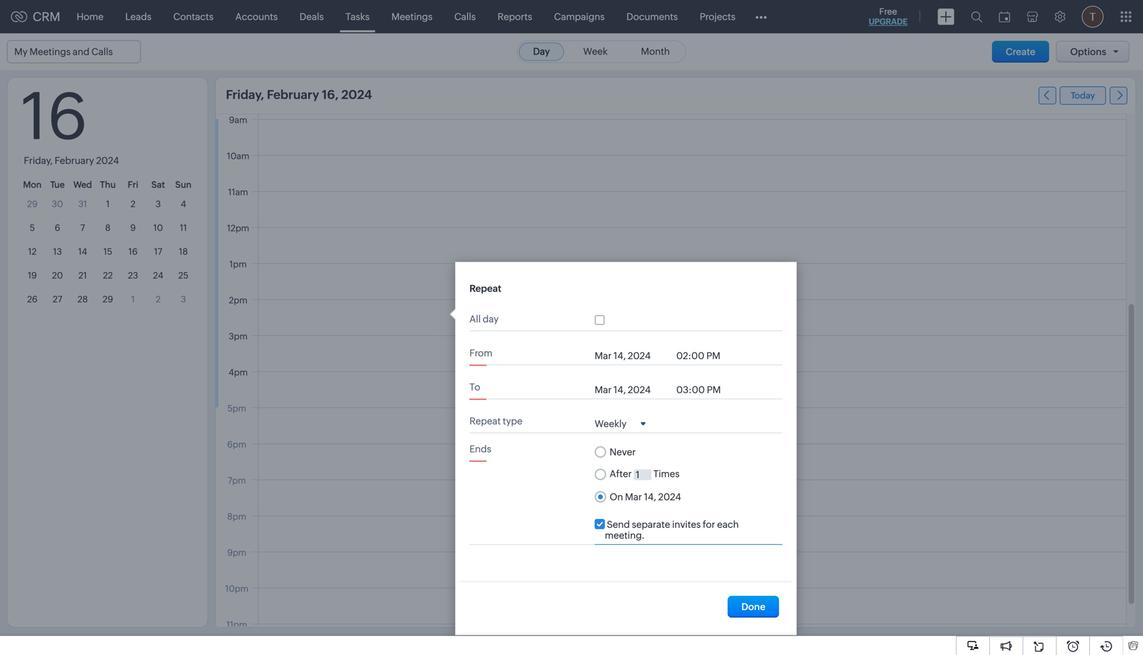Task type: vqa. For each thing, say whether or not it's contained in the screenshot.


Task type: describe. For each thing, give the bounding box(es) containing it.
crm link
[[11, 10, 60, 24]]

deals
[[300, 11, 324, 22]]

31
[[78, 199, 87, 209]]

month link
[[627, 43, 685, 61]]

22
[[103, 271, 113, 281]]

13
[[53, 247, 62, 257]]

options
[[1071, 46, 1107, 57]]

8
[[105, 223, 111, 233]]

sun
[[175, 180, 192, 190]]

profile image
[[1083, 6, 1104, 28]]

campaigns link
[[543, 0, 616, 33]]

accounts
[[235, 11, 278, 22]]

send
[[607, 519, 630, 530]]

meetings link
[[381, 0, 444, 33]]

wed
[[73, 180, 92, 190]]

thu
[[100, 180, 116, 190]]

documents
[[627, 11, 678, 22]]

week link
[[569, 43, 622, 61]]

all
[[470, 314, 481, 325]]

friday, february 16, 2024
[[226, 88, 372, 102]]

10am
[[227, 151, 250, 161]]

invites
[[673, 519, 701, 530]]

9am
[[229, 115, 247, 125]]

5
[[30, 223, 35, 233]]

day
[[483, 314, 499, 325]]

21
[[78, 271, 87, 281]]

10
[[153, 223, 163, 233]]

11am
[[228, 187, 248, 197]]

to
[[470, 382, 481, 393]]

28
[[78, 294, 88, 305]]

12
[[28, 247, 37, 257]]

6pm
[[227, 440, 247, 450]]

19
[[28, 271, 37, 281]]

,
[[50, 155, 53, 166]]

tasks
[[346, 11, 370, 22]]

30
[[52, 199, 63, 209]]

week
[[584, 46, 608, 57]]

projects
[[700, 11, 736, 22]]

and
[[73, 46, 90, 57]]

create menu element
[[930, 0, 963, 33]]

contacts link
[[162, 0, 225, 33]]

projects link
[[689, 0, 747, 33]]

ends
[[470, 444, 492, 455]]

today link
[[1061, 86, 1107, 105]]

1pm
[[230, 259, 247, 270]]

february inside 16 friday , february 2024
[[55, 155, 94, 166]]

create
[[1006, 46, 1036, 57]]

each
[[718, 519, 739, 530]]

4pm
[[229, 368, 248, 378]]

6
[[55, 223, 60, 233]]

2024 inside 16 friday , february 2024
[[96, 155, 119, 166]]

16 friday , february 2024
[[21, 79, 119, 166]]

mmm d, yyyy text field
[[595, 385, 670, 396]]

17
[[154, 247, 162, 257]]

0 vertical spatial mmm d, yyyy text field
[[595, 351, 670, 362]]

24
[[153, 271, 163, 281]]

for
[[703, 519, 716, 530]]

0 vertical spatial 29
[[27, 199, 38, 209]]

on
[[610, 492, 625, 503]]

sat
[[152, 180, 165, 190]]

16 for 16 friday , february 2024
[[21, 79, 88, 154]]

accounts link
[[225, 0, 289, 33]]

my meetings and calls
[[14, 46, 113, 57]]

crm
[[33, 10, 60, 24]]

1 horizontal spatial calls
[[455, 11, 476, 22]]

from
[[470, 348, 493, 359]]

times
[[652, 469, 680, 480]]

leads
[[125, 11, 152, 22]]

separate
[[632, 519, 671, 530]]

contacts
[[173, 11, 214, 22]]

repeat for repeat
[[470, 283, 502, 294]]

4
[[181, 199, 186, 209]]



Task type: locate. For each thing, give the bounding box(es) containing it.
Weekly field
[[595, 418, 646, 430]]

1 vertical spatial calls
[[91, 46, 113, 57]]

logo image
[[11, 11, 27, 22]]

0 vertical spatial 2
[[131, 199, 136, 209]]

None text field
[[634, 470, 652, 481]]

calls left reports link in the left top of the page
[[455, 11, 476, 22]]

1 vertical spatial repeat
[[470, 416, 501, 427]]

create menu image
[[938, 9, 955, 25]]

reports
[[498, 11, 533, 22]]

month
[[641, 46, 670, 57]]

after
[[610, 469, 634, 480]]

leads link
[[114, 0, 162, 33]]

repeat for repeat type
[[470, 416, 501, 427]]

2024
[[342, 88, 372, 102], [96, 155, 119, 166]]

9
[[130, 223, 136, 233]]

2 hh:mm a text field from the top
[[677, 385, 731, 396]]

0 horizontal spatial february
[[55, 155, 94, 166]]

0 horizontal spatial 2024
[[96, 155, 119, 166]]

16 up ","
[[21, 79, 88, 154]]

1 horizontal spatial february
[[267, 88, 319, 102]]

0 vertical spatial calls
[[455, 11, 476, 22]]

upgrade
[[869, 17, 908, 26]]

repeat
[[470, 283, 502, 294], [470, 416, 501, 427]]

friday
[[24, 155, 50, 166]]

1 vertical spatial february
[[55, 155, 94, 166]]

1 horizontal spatial 2
[[156, 294, 161, 305]]

repeat type
[[470, 416, 523, 427]]

0 vertical spatial meetings
[[392, 11, 433, 22]]

day link
[[519, 43, 565, 61]]

3pm
[[229, 332, 248, 342]]

mmm d, yyyy text field down times
[[625, 492, 731, 503]]

2 down "fri"
[[131, 199, 136, 209]]

1 vertical spatial meetings
[[30, 46, 71, 57]]

23
[[128, 271, 138, 281]]

day
[[533, 46, 550, 57]]

home
[[77, 11, 104, 22]]

1 vertical spatial 16
[[129, 247, 138, 257]]

mmm d, yyyy text field up mmm d, yyyy text field
[[595, 351, 670, 362]]

1 vertical spatial mmm d, yyyy text field
[[625, 492, 731, 503]]

hh:mm a text field for to
[[677, 385, 731, 396]]

16,
[[322, 88, 339, 102]]

meetings left calls link
[[392, 11, 433, 22]]

0 vertical spatial hh:mm a text field
[[677, 351, 731, 362]]

deals link
[[289, 0, 335, 33]]

1 down 23
[[131, 294, 135, 305]]

27
[[53, 294, 62, 305]]

2 down 24
[[156, 294, 161, 305]]

meetings right my on the top left of page
[[30, 46, 71, 57]]

0 vertical spatial repeat
[[470, 283, 502, 294]]

february left 16,
[[267, 88, 319, 102]]

1 down thu
[[106, 199, 110, 209]]

1 hh:mm a text field from the top
[[677, 351, 731, 362]]

free upgrade
[[869, 6, 908, 26]]

2024 up thu
[[96, 155, 119, 166]]

2 repeat from the top
[[470, 416, 501, 427]]

0 vertical spatial february
[[267, 88, 319, 102]]

1 vertical spatial 2024
[[96, 155, 119, 166]]

0 horizontal spatial 16
[[21, 79, 88, 154]]

search image
[[972, 11, 983, 22]]

0 horizontal spatial 1
[[106, 199, 110, 209]]

1 horizontal spatial meetings
[[392, 11, 433, 22]]

repeat left type
[[470, 416, 501, 427]]

0 vertical spatial 16
[[21, 79, 88, 154]]

february right ","
[[55, 155, 94, 166]]

0 horizontal spatial 2
[[131, 199, 136, 209]]

0 vertical spatial 2024
[[342, 88, 372, 102]]

2024 right 16,
[[342, 88, 372, 102]]

february
[[267, 88, 319, 102], [55, 155, 94, 166]]

search element
[[963, 0, 991, 33]]

2
[[131, 199, 136, 209], [156, 294, 161, 305]]

today
[[1071, 91, 1096, 101]]

16 for 16
[[129, 247, 138, 257]]

1 horizontal spatial 3
[[181, 294, 186, 305]]

mmm d, yyyy text field
[[595, 351, 670, 362], [625, 492, 731, 503]]

send separate invites for each meeting.
[[605, 519, 741, 541]]

7pm
[[228, 476, 246, 486]]

1 horizontal spatial 16
[[129, 247, 138, 257]]

11
[[180, 223, 187, 233]]

1 vertical spatial 29
[[103, 294, 113, 305]]

meetings
[[392, 11, 433, 22], [30, 46, 71, 57]]

29
[[27, 199, 38, 209], [103, 294, 113, 305]]

0 horizontal spatial 3
[[156, 199, 161, 209]]

8pm
[[227, 512, 246, 522]]

calls
[[455, 11, 476, 22], [91, 46, 113, 57]]

1
[[106, 199, 110, 209], [131, 294, 135, 305]]

calls link
[[444, 0, 487, 33]]

15
[[103, 247, 112, 257]]

7
[[80, 223, 85, 233]]

1 vertical spatial 3
[[181, 294, 186, 305]]

None button
[[728, 596, 780, 618]]

0 horizontal spatial calls
[[91, 46, 113, 57]]

campaigns
[[554, 11, 605, 22]]

3
[[156, 199, 161, 209], [181, 294, 186, 305]]

home link
[[66, 0, 114, 33]]

1 vertical spatial 1
[[131, 294, 135, 305]]

all day
[[470, 314, 499, 325]]

0 vertical spatial 3
[[156, 199, 161, 209]]

repeat up 'all day'
[[470, 283, 502, 294]]

profile element
[[1074, 0, 1112, 33]]

16 inside 16 friday , february 2024
[[21, 79, 88, 154]]

9pm
[[227, 548, 247, 558]]

1 vertical spatial 2
[[156, 294, 161, 305]]

1 vertical spatial hh:mm a text field
[[677, 385, 731, 396]]

5pm
[[227, 404, 246, 414]]

my
[[14, 46, 28, 57]]

calls right and
[[91, 46, 113, 57]]

1 horizontal spatial 1
[[131, 294, 135, 305]]

3 down sat
[[156, 199, 161, 209]]

25
[[178, 271, 189, 281]]

type
[[503, 416, 523, 427]]

11pm
[[226, 620, 247, 630]]

tue
[[50, 180, 65, 190]]

fri
[[128, 180, 138, 190]]

never
[[610, 447, 636, 458]]

3 down 25
[[181, 294, 186, 305]]

20
[[52, 271, 63, 281]]

26
[[27, 294, 38, 305]]

1 horizontal spatial 29
[[103, 294, 113, 305]]

meeting.
[[605, 530, 645, 541]]

2pm
[[229, 295, 248, 306]]

29 down mon
[[27, 199, 38, 209]]

16 up 23
[[129, 247, 138, 257]]

0 vertical spatial 1
[[106, 199, 110, 209]]

10pm
[[225, 584, 249, 594]]

1 horizontal spatial 2024
[[342, 88, 372, 102]]

18
[[179, 247, 188, 257]]

hh:mm a text field
[[677, 351, 731, 362], [677, 385, 731, 396]]

0 horizontal spatial meetings
[[30, 46, 71, 57]]

1 repeat from the top
[[470, 283, 502, 294]]

14
[[78, 247, 87, 257]]

12pm
[[227, 223, 249, 234]]

29 down 22
[[103, 294, 113, 305]]

documents link
[[616, 0, 689, 33]]

friday,
[[226, 88, 264, 102]]

weekly
[[595, 419, 627, 430]]

reports link
[[487, 0, 543, 33]]

hh:mm a text field for from
[[677, 351, 731, 362]]

0 horizontal spatial 29
[[27, 199, 38, 209]]



